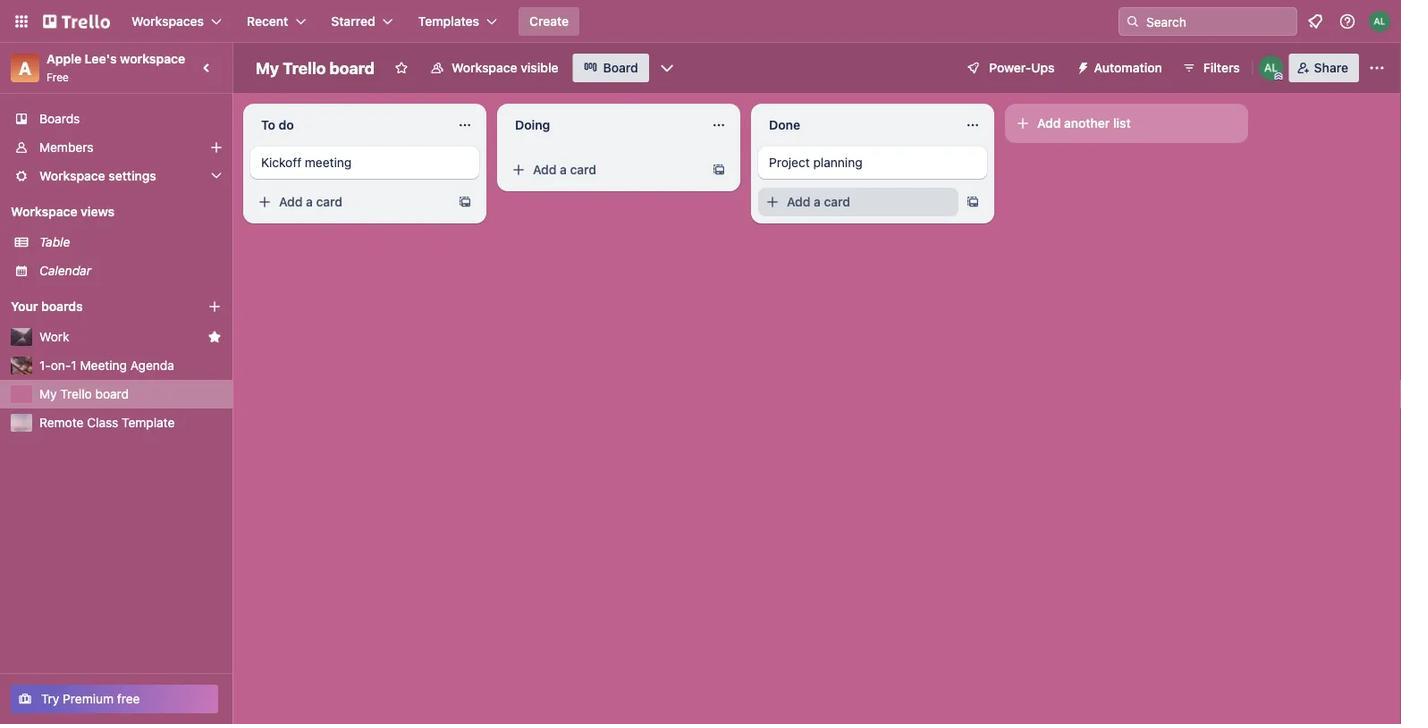 Task type: vqa. For each thing, say whether or not it's contained in the screenshot.
Create button
yes



Task type: describe. For each thing, give the bounding box(es) containing it.
a for project planning
[[814, 195, 821, 209]]

1
[[71, 358, 77, 373]]

to
[[261, 118, 275, 132]]

workspace for workspace settings
[[39, 169, 105, 183]]

try premium free
[[41, 692, 140, 707]]

my inside board name text box
[[256, 58, 279, 77]]

add another list button
[[1005, 104, 1248, 143]]

your boards
[[11, 299, 83, 314]]

create from template… image
[[712, 163, 726, 177]]

workspace for workspace views
[[11, 204, 77, 219]]

another
[[1064, 116, 1110, 131]]

boards
[[39, 111, 80, 126]]

sm image
[[1069, 54, 1094, 79]]

visible
[[521, 60, 559, 75]]

kickoff meeting
[[261, 155, 352, 170]]

meeting
[[305, 155, 352, 170]]

starred button
[[320, 7, 404, 36]]

board
[[603, 60, 638, 75]]

Doing text field
[[504, 111, 701, 140]]

create button
[[519, 7, 580, 36]]

1 horizontal spatial a
[[560, 162, 567, 177]]

remote
[[39, 415, 84, 430]]

primary element
[[0, 0, 1401, 43]]

this member is an admin of this board. image
[[1275, 72, 1283, 80]]

a link
[[11, 54, 39, 82]]

board inside text box
[[330, 58, 375, 77]]

project planning link
[[769, 154, 977, 172]]

add a card for kickoff meeting
[[279, 195, 343, 209]]

1-on-1 meeting agenda
[[39, 358, 174, 373]]

free
[[117, 692, 140, 707]]

meeting
[[80, 358, 127, 373]]

agenda
[[130, 358, 174, 373]]

add board image
[[207, 300, 222, 314]]

project planning
[[769, 155, 863, 170]]

1-
[[39, 358, 51, 373]]

work link
[[39, 328, 200, 346]]

apple lee's workspace link
[[47, 51, 185, 66]]

star or unstar board image
[[394, 61, 409, 75]]

doing
[[515, 118, 550, 132]]

apple lee's workspace free
[[47, 51, 185, 83]]

planning
[[813, 155, 863, 170]]

my inside my trello board link
[[39, 387, 57, 402]]

1 horizontal spatial add a card
[[533, 162, 597, 177]]

0 vertical spatial apple lee (applelee29) image
[[1369, 11, 1391, 32]]

members link
[[0, 133, 233, 162]]

workspace settings
[[39, 169, 156, 183]]

workspace for workspace visible
[[452, 60, 517, 75]]

show menu image
[[1368, 59, 1386, 77]]

kickoff
[[261, 155, 302, 170]]

trello inside board name text box
[[283, 58, 326, 77]]

0 horizontal spatial my trello board
[[39, 387, 129, 402]]

template
[[122, 415, 175, 430]]

to do
[[261, 118, 294, 132]]

filters button
[[1177, 54, 1246, 82]]

remote class template link
[[39, 414, 222, 432]]

card for kickoff meeting
[[316, 195, 343, 209]]

power-ups button
[[954, 54, 1066, 82]]

board link
[[573, 54, 649, 82]]

boards link
[[0, 105, 233, 133]]

members
[[39, 140, 93, 155]]

do
[[279, 118, 294, 132]]

done
[[769, 118, 801, 132]]

create from template… image for kickoff meeting
[[458, 195, 472, 209]]

1-on-1 meeting agenda link
[[39, 357, 222, 375]]

starred icon image
[[207, 330, 222, 344]]

settings
[[108, 169, 156, 183]]

table
[[39, 235, 70, 250]]



Task type: locate. For each thing, give the bounding box(es) containing it.
2 create from template… image from the left
[[966, 195, 980, 209]]

2 horizontal spatial card
[[824, 195, 851, 209]]

1 horizontal spatial trello
[[283, 58, 326, 77]]

board
[[330, 58, 375, 77], [95, 387, 129, 402]]

1 vertical spatial my trello board
[[39, 387, 129, 402]]

work
[[39, 330, 69, 344]]

workspace
[[120, 51, 185, 66]]

0 vertical spatial trello
[[283, 58, 326, 77]]

0 vertical spatial workspace
[[452, 60, 517, 75]]

board down starred
[[330, 58, 375, 77]]

table link
[[39, 233, 222, 251]]

share
[[1314, 60, 1349, 75]]

calendar
[[39, 263, 91, 278]]

create from template… image
[[458, 195, 472, 209], [966, 195, 980, 209]]

1 horizontal spatial apple lee (applelee29) image
[[1369, 11, 1391, 32]]

list
[[1113, 116, 1131, 131]]

add down project
[[787, 195, 811, 209]]

1 horizontal spatial my
[[256, 58, 279, 77]]

add a card button
[[504, 156, 705, 184], [250, 188, 451, 216], [758, 188, 959, 216]]

my trello board down starred
[[256, 58, 375, 77]]

add for project planning's the add a card 'button'
[[787, 195, 811, 209]]

trello
[[283, 58, 326, 77], [60, 387, 92, 402]]

boards
[[41, 299, 83, 314]]

add a card button down kickoff meeting link
[[250, 188, 451, 216]]

templates button
[[408, 7, 508, 36]]

2 horizontal spatial a
[[814, 195, 821, 209]]

add inside button
[[1037, 116, 1061, 131]]

0 horizontal spatial trello
[[60, 387, 92, 402]]

add for add another list button
[[1037, 116, 1061, 131]]

workspace settings button
[[0, 162, 233, 190]]

trello down 1
[[60, 387, 92, 402]]

project
[[769, 155, 810, 170]]

my trello board inside board name text box
[[256, 58, 375, 77]]

workspace
[[452, 60, 517, 75], [39, 169, 105, 183], [11, 204, 77, 219]]

share button
[[1289, 54, 1359, 82]]

card down meeting
[[316, 195, 343, 209]]

0 horizontal spatial board
[[95, 387, 129, 402]]

1 vertical spatial trello
[[60, 387, 92, 402]]

0 vertical spatial board
[[330, 58, 375, 77]]

recent
[[247, 14, 288, 29]]

kickoff meeting link
[[261, 154, 469, 172]]

add left another
[[1037, 116, 1061, 131]]

free
[[47, 71, 69, 83]]

1 horizontal spatial board
[[330, 58, 375, 77]]

add a card button down project planning link
[[758, 188, 959, 216]]

workspace views
[[11, 204, 115, 219]]

add a card down project planning
[[787, 195, 851, 209]]

1 vertical spatial apple lee (applelee29) image
[[1259, 55, 1284, 80]]

my trello board link
[[39, 385, 222, 403]]

lee's
[[85, 51, 117, 66]]

filters
[[1204, 60, 1240, 75]]

0 horizontal spatial apple lee (applelee29) image
[[1259, 55, 1284, 80]]

workspace navigation collapse icon image
[[195, 55, 220, 80]]

0 horizontal spatial my
[[39, 387, 57, 402]]

workspace up table
[[11, 204, 77, 219]]

add a card down kickoff meeting on the top left
[[279, 195, 343, 209]]

workspace down the templates dropdown button at the left top of the page
[[452, 60, 517, 75]]

templates
[[418, 14, 479, 29]]

add a card button down doing text box
[[504, 156, 705, 184]]

card down doing text box
[[570, 162, 597, 177]]

back to home image
[[43, 7, 110, 36]]

add for kickoff meeting's the add a card 'button'
[[279, 195, 303, 209]]

power-ups
[[989, 60, 1055, 75]]

0 vertical spatial my
[[256, 58, 279, 77]]

add for the middle the add a card 'button'
[[533, 162, 557, 177]]

0 horizontal spatial card
[[316, 195, 343, 209]]

0 notifications image
[[1305, 11, 1326, 32]]

0 horizontal spatial a
[[306, 195, 313, 209]]

add down kickoff
[[279, 195, 303, 209]]

automation
[[1094, 60, 1162, 75]]

ups
[[1031, 60, 1055, 75]]

add a card button for kickoff meeting
[[250, 188, 451, 216]]

premium
[[63, 692, 114, 707]]

Done text field
[[758, 111, 955, 140]]

card down the planning
[[824, 195, 851, 209]]

class
[[87, 415, 118, 430]]

workspaces
[[131, 14, 204, 29]]

starred
[[331, 14, 375, 29]]

create from template… image for project planning
[[966, 195, 980, 209]]

Board name text field
[[247, 54, 384, 82]]

open information menu image
[[1339, 13, 1357, 30]]

workspace visible button
[[419, 54, 569, 82]]

1 vertical spatial board
[[95, 387, 129, 402]]

1 create from template… image from the left
[[458, 195, 472, 209]]

board up remote class template
[[95, 387, 129, 402]]

my down recent on the left top of page
[[256, 58, 279, 77]]

add down doing
[[533, 162, 557, 177]]

1 horizontal spatial card
[[570, 162, 597, 177]]

0 horizontal spatial add a card button
[[250, 188, 451, 216]]

my trello board
[[256, 58, 375, 77], [39, 387, 129, 402]]

add a card down doing
[[533, 162, 597, 177]]

apple lee (applelee29) image right 'open information menu' image in the right of the page
[[1369, 11, 1391, 32]]

my
[[256, 58, 279, 77], [39, 387, 57, 402]]

2 horizontal spatial add a card
[[787, 195, 851, 209]]

2 horizontal spatial add a card button
[[758, 188, 959, 216]]

1 vertical spatial my
[[39, 387, 57, 402]]

workspace visible
[[452, 60, 559, 75]]

try premium free button
[[11, 685, 218, 714]]

a down doing text box
[[560, 162, 567, 177]]

views
[[81, 204, 115, 219]]

card
[[570, 162, 597, 177], [316, 195, 343, 209], [824, 195, 851, 209]]

workspaces button
[[121, 7, 233, 36]]

1 horizontal spatial create from template… image
[[966, 195, 980, 209]]

add another list
[[1037, 116, 1131, 131]]

2 vertical spatial workspace
[[11, 204, 77, 219]]

workspace inside button
[[452, 60, 517, 75]]

your boards with 4 items element
[[11, 296, 181, 317]]

0 horizontal spatial create from template… image
[[458, 195, 472, 209]]

customize views image
[[658, 59, 676, 77]]

To do text field
[[250, 111, 447, 140]]

apple lee (applelee29) image
[[1369, 11, 1391, 32], [1259, 55, 1284, 80]]

card for project planning
[[824, 195, 851, 209]]

1 horizontal spatial my trello board
[[256, 58, 375, 77]]

add a card
[[533, 162, 597, 177], [279, 195, 343, 209], [787, 195, 851, 209]]

recent button
[[236, 7, 317, 36]]

1 vertical spatial workspace
[[39, 169, 105, 183]]

your
[[11, 299, 38, 314]]

a down project planning
[[814, 195, 821, 209]]

power-
[[989, 60, 1031, 75]]

my down 1-
[[39, 387, 57, 402]]

a
[[560, 162, 567, 177], [306, 195, 313, 209], [814, 195, 821, 209]]

create
[[529, 14, 569, 29]]

add a card for project planning
[[787, 195, 851, 209]]

1 horizontal spatial add a card button
[[504, 156, 705, 184]]

on-
[[51, 358, 71, 373]]

add a card button for project planning
[[758, 188, 959, 216]]

a for kickoff meeting
[[306, 195, 313, 209]]

remote class template
[[39, 415, 175, 430]]

try
[[41, 692, 59, 707]]

calendar link
[[39, 262, 222, 280]]

a down kickoff meeting on the top left
[[306, 195, 313, 209]]

my trello board down 1
[[39, 387, 129, 402]]

a
[[19, 57, 31, 78]]

apple
[[47, 51, 81, 66]]

search image
[[1126, 14, 1140, 29]]

workspace down members
[[39, 169, 105, 183]]

0 horizontal spatial add a card
[[279, 195, 343, 209]]

Search field
[[1140, 8, 1297, 35]]

apple lee (applelee29) image right "filters"
[[1259, 55, 1284, 80]]

workspace inside popup button
[[39, 169, 105, 183]]

trello down recent popup button
[[283, 58, 326, 77]]

add
[[1037, 116, 1061, 131], [533, 162, 557, 177], [279, 195, 303, 209], [787, 195, 811, 209]]

0 vertical spatial my trello board
[[256, 58, 375, 77]]

automation button
[[1069, 54, 1173, 82]]



